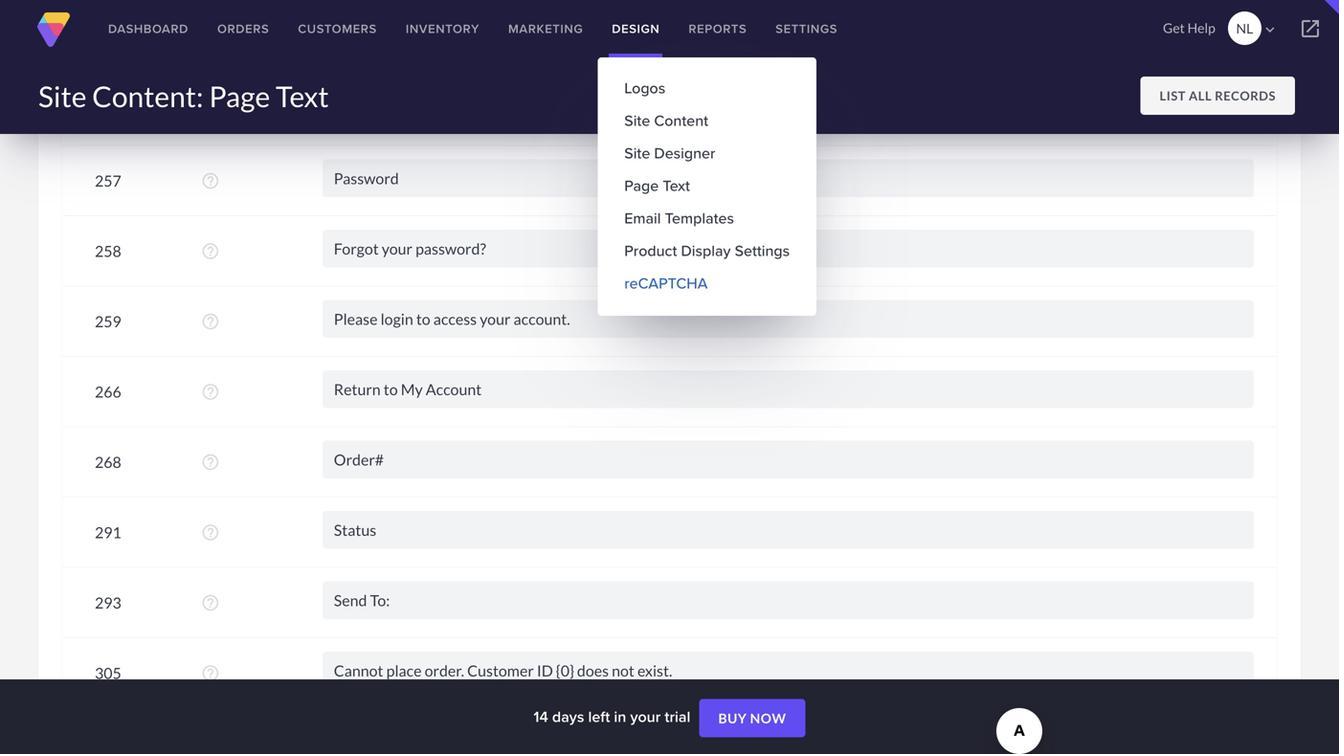 Task type: describe. For each thing, give the bounding box(es) containing it.
now
[[750, 710, 786, 727]]

257
[[95, 171, 121, 190]]

settings inside product display settings link
[[735, 239, 790, 262]]

page text
[[624, 174, 690, 197]]

list
[[1160, 88, 1186, 103]]

content
[[654, 109, 708, 132]]

product display settings link
[[598, 235, 817, 266]]

268
[[95, 453, 121, 471]]

site content: page text
[[38, 79, 329, 113]]

0 horizontal spatial text
[[276, 79, 329, 113]]

258
[[95, 241, 121, 260]]

0 vertical spatial settings
[[776, 20, 838, 38]]

help_outline for 305
[[201, 664, 220, 683]]

trial
[[665, 706, 691, 728]]

recaptcha
[[624, 272, 708, 294]]

logos
[[624, 77, 666, 99]]

get
[[1163, 20, 1185, 36]]

dashboard link
[[94, 0, 203, 57]]

display
[[681, 239, 731, 262]]

site for site content: page text
[[38, 79, 87, 113]]

site for site content
[[624, 109, 650, 132]]

buy now link
[[699, 699, 806, 738]]

inventory
[[406, 20, 480, 38]]

email templates
[[624, 207, 734, 229]]

293
[[95, 593, 121, 612]]

reports
[[689, 20, 747, 38]]

site content link
[[598, 105, 817, 136]]

1 horizontal spatial page
[[624, 174, 659, 197]]


[[1262, 21, 1279, 38]]

left
[[588, 706, 610, 728]]

help_outline for 257
[[201, 171, 220, 190]]

email
[[624, 207, 661, 229]]

site designer
[[624, 142, 716, 164]]

help_outline for 244
[[201, 101, 220, 120]]

259
[[95, 312, 121, 331]]



Task type: vqa. For each thing, say whether or not it's contained in the screenshot.
the Publish button
no



Task type: locate. For each thing, give the bounding box(es) containing it.
logos link
[[598, 73, 817, 103]]

get help
[[1163, 20, 1216, 36]]

site designer link
[[598, 138, 817, 168]]

designer
[[654, 142, 716, 164]]

1 vertical spatial text
[[663, 174, 690, 197]]

page up the email
[[624, 174, 659, 197]]


[[1299, 17, 1322, 40]]

1 horizontal spatial text
[[663, 174, 690, 197]]

0 horizontal spatial page
[[209, 79, 270, 113]]

settings right "display"
[[735, 239, 790, 262]]

291
[[95, 523, 121, 542]]

help_outline for 259
[[201, 312, 220, 331]]

text down customers
[[276, 79, 329, 113]]

4 help_outline from the top
[[201, 241, 220, 261]]

settings right reports
[[776, 20, 838, 38]]

1 vertical spatial settings
[[735, 239, 790, 262]]

help
[[1188, 20, 1216, 36]]

0 vertical spatial text
[[276, 79, 329, 113]]

your
[[630, 706, 661, 728]]

records
[[1215, 88, 1276, 103]]

marketing
[[508, 20, 583, 38]]

page text link
[[598, 170, 817, 201]]

all
[[1189, 88, 1212, 103]]

2 help_outline from the top
[[201, 101, 220, 120]]

site
[[38, 79, 87, 113], [624, 109, 650, 132], [624, 142, 650, 164]]

dashboard
[[108, 20, 189, 38]]

product display settings
[[624, 239, 790, 262]]

14 days left in your trial
[[534, 706, 694, 728]]

site left 244
[[38, 79, 87, 113]]

templates
[[665, 207, 734, 229]]

in
[[614, 706, 626, 728]]

days
[[552, 706, 584, 728]]

None text field
[[322, 582, 1254, 619], [322, 652, 1254, 690], [322, 582, 1254, 619], [322, 652, 1254, 690]]

None text field
[[322, 300, 1254, 338], [322, 370, 1254, 408], [322, 441, 1254, 479], [322, 511, 1254, 549], [322, 300, 1254, 338], [322, 370, 1254, 408], [322, 441, 1254, 479], [322, 511, 1254, 549]]

content:
[[92, 79, 203, 113]]

14
[[534, 706, 548, 728]]

list all records
[[1160, 88, 1276, 103]]

settings
[[776, 20, 838, 38], [735, 239, 790, 262]]

266
[[95, 382, 121, 401]]

email templates link
[[598, 203, 817, 234]]

recaptcha link
[[598, 268, 817, 299]]

305
[[95, 664, 121, 682]]

site content
[[624, 109, 708, 132]]

help_outline for 268
[[201, 453, 220, 472]]

6 help_outline from the top
[[201, 382, 220, 401]]

site up page text
[[624, 142, 650, 164]]

8 help_outline from the top
[[201, 523, 220, 542]]

help_outline for 293
[[201, 593, 220, 612]]

orders
[[217, 20, 269, 38]]

text inside page text link
[[663, 174, 690, 197]]

page down "orders"
[[209, 79, 270, 113]]

buy now
[[718, 710, 786, 727]]

buy
[[718, 710, 747, 727]]

nl
[[1236, 20, 1253, 36]]

help_outline
[[201, 30, 220, 50], [201, 101, 220, 120], [201, 171, 220, 190], [201, 241, 220, 261], [201, 312, 220, 331], [201, 382, 220, 401], [201, 453, 220, 472], [201, 523, 220, 542], [201, 593, 220, 612], [201, 664, 220, 683]]

text up email templates
[[663, 174, 690, 197]]

help_outline for 291
[[201, 523, 220, 542]]

239
[[95, 30, 121, 49]]

help_outline for 266
[[201, 382, 220, 401]]

design
[[612, 20, 660, 38]]

5 help_outline from the top
[[201, 312, 220, 331]]

customers
[[298, 20, 377, 38]]

244
[[95, 101, 121, 119]]

7 help_outline from the top
[[201, 453, 220, 472]]

product
[[624, 239, 677, 262]]

10 help_outline from the top
[[201, 664, 220, 683]]

 link
[[1282, 0, 1339, 57]]

page
[[209, 79, 270, 113], [624, 174, 659, 197]]

list all records link
[[1141, 77, 1295, 115]]

0 vertical spatial page
[[209, 79, 270, 113]]

site down the logos
[[624, 109, 650, 132]]

help_outline for 258
[[201, 241, 220, 261]]

1 vertical spatial page
[[624, 174, 659, 197]]

1 help_outline from the top
[[201, 30, 220, 50]]

text
[[276, 79, 329, 113], [663, 174, 690, 197]]

nl 
[[1236, 20, 1279, 38]]

site for site designer
[[624, 142, 650, 164]]

9 help_outline from the top
[[201, 593, 220, 612]]

help_outline for 239
[[201, 30, 220, 50]]

3 help_outline from the top
[[201, 171, 220, 190]]



